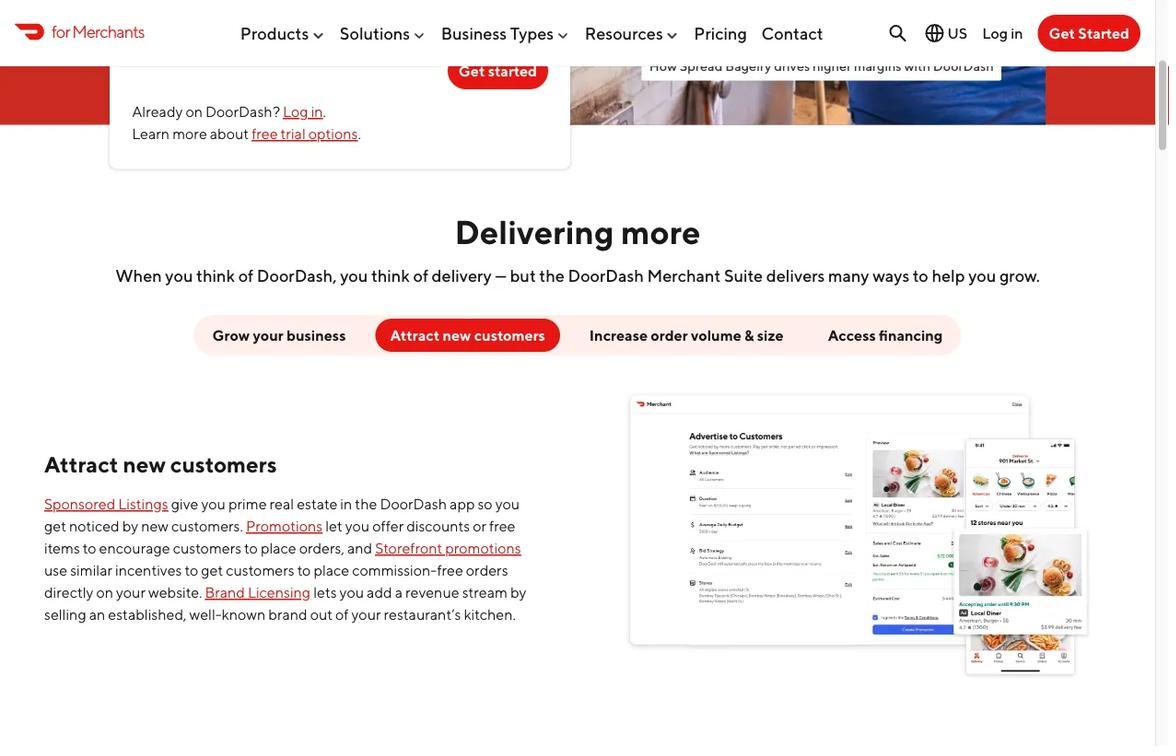 Task type: describe. For each thing, give the bounding box(es) containing it.
delivering more
[[455, 213, 701, 252]]

get started
[[1049, 24, 1130, 42]]

kitchen.
[[464, 606, 516, 624]]

and
[[347, 540, 372, 557]]

options
[[308, 125, 358, 143]]

grow your business button
[[198, 319, 361, 352]]

merchant
[[647, 266, 721, 286]]

customers inside the let you offer discounts or free items to encourage customers to place orders, and
[[173, 540, 241, 557]]

stream
[[462, 584, 508, 601]]

you right when
[[165, 266, 193, 286]]

in inside 'already on doordash? log in . learn more about free trial options .'
[[311, 103, 323, 121]]

items
[[44, 540, 80, 557]]

1 horizontal spatial the
[[539, 266, 565, 286]]

bagelry
[[725, 58, 771, 74]]

to up similar
[[83, 540, 96, 557]]

free trial options link
[[252, 125, 358, 143]]

website.
[[148, 584, 202, 601]]

about
[[210, 125, 249, 143]]

resources link
[[585, 16, 680, 50]]

log inside 'already on doordash? log in . learn more about free trial options .'
[[283, 103, 308, 121]]

sponsored listings
[[44, 496, 168, 513]]

financing
[[879, 327, 943, 344]]

by inside 'give you prime real estate in the doordash app so you get noticed by new customers.'
[[122, 518, 138, 535]]

delivers
[[766, 266, 825, 286]]

learn
[[132, 125, 170, 143]]

when
[[115, 266, 162, 286]]

access financing
[[828, 327, 943, 344]]

drives
[[774, 58, 810, 74]]

customers inside 'storefront promotions use similar incentives to get customers to place commission-free orders directly on your website.'
[[226, 562, 294, 579]]

orders
[[466, 562, 508, 579]]

0 vertical spatial log in link
[[982, 24, 1023, 42]]

promotions
[[445, 540, 521, 557]]

storefront
[[375, 540, 443, 557]]

doordash,
[[257, 266, 337, 286]]

out
[[310, 606, 333, 624]]

to down the promotions
[[244, 540, 258, 557]]

margins
[[854, 58, 902, 74]]

estate
[[297, 496, 338, 513]]

size
[[757, 327, 784, 344]]

on inside 'storefront promotions use similar incentives to get customers to place commission-free orders directly on your website.'
[[96, 584, 113, 601]]

trial
[[281, 125, 306, 143]]

pricing
[[694, 23, 747, 43]]

2 think from the left
[[371, 266, 410, 286]]

grow your business
[[212, 327, 346, 344]]

new inside 'give you prime real estate in the doordash app so you get noticed by new customers.'
[[141, 518, 169, 535]]

get for get started
[[459, 63, 485, 80]]

you right help
[[969, 266, 996, 286]]

free inside 'storefront promotions use similar incentives to get customers to place commission-free orders directly on your website.'
[[437, 562, 463, 579]]

free inside 'already on doordash? log in . learn more about free trial options .'
[[252, 125, 278, 143]]

get inside 'storefront promotions use similar incentives to get customers to place commission-free orders directly on your website.'
[[201, 562, 223, 579]]

customers inside button
[[474, 327, 545, 344]]

business
[[287, 327, 346, 344]]

customers up prime
[[170, 451, 277, 478]]

lets
[[313, 584, 337, 601]]

to up the "website."
[[185, 562, 198, 579]]

more inside 'already on doordash? log in . learn more about free trial options .'
[[172, 125, 207, 143]]

restaurant's
[[384, 606, 461, 624]]

get started button
[[448, 53, 548, 90]]

2 horizontal spatial of
[[413, 266, 428, 286]]

1 vertical spatial doordash
[[568, 266, 644, 286]]

by inside lets you add a revenue stream by selling an established, well-known brand out of your restaurant's kitchen.
[[510, 584, 527, 601]]

how spread bagelry drives higher margins with doordash link
[[642, 51, 1001, 81]]

of inside lets you add a revenue stream by selling an established, well-known brand out of your restaurant's kitchen.
[[335, 606, 349, 624]]

access
[[828, 327, 876, 344]]

products
[[240, 23, 309, 43]]

spread bagelry image
[[490, 0, 1046, 125]]

access financing button
[[813, 319, 958, 352]]

real
[[270, 496, 294, 513]]

1 horizontal spatial more
[[621, 213, 701, 252]]

brand
[[268, 606, 307, 624]]

selling
[[44, 606, 86, 624]]

types
[[510, 23, 554, 43]]

the inside 'give you prime real estate in the doordash app so you get noticed by new customers.'
[[355, 496, 377, 513]]

help
[[932, 266, 965, 286]]

listings
[[118, 496, 168, 513]]

place inside 'storefront promotions use similar incentives to get customers to place commission-free orders directly on your website.'
[[314, 562, 349, 579]]

well-
[[189, 606, 222, 624]]

discounts
[[407, 518, 470, 535]]

doordash?
[[205, 103, 280, 121]]

contact
[[762, 23, 823, 43]]

1 think from the left
[[196, 266, 235, 286]]

you inside the let you offer discounts or free items to encourage customers to place orders, and
[[345, 518, 370, 535]]

started
[[1078, 24, 1130, 42]]

0 horizontal spatial of
[[238, 266, 254, 286]]

increase order volume & size button
[[575, 319, 799, 352]]

incentives
[[115, 562, 182, 579]]

get started button
[[1038, 15, 1141, 52]]

lets you add a revenue stream by selling an established, well-known brand out of your restaurant's kitchen.
[[44, 584, 527, 624]]

suite
[[724, 266, 763, 286]]

products link
[[240, 16, 325, 50]]

or
[[473, 518, 487, 535]]

delivery
[[432, 266, 492, 286]]

let
[[325, 518, 342, 535]]

—
[[495, 266, 507, 286]]

0 vertical spatial log
[[982, 24, 1008, 42]]

on inside 'already on doordash? log in . learn more about free trial options .'
[[186, 103, 203, 121]]

attract new customers inside button
[[390, 327, 545, 344]]

how
[[649, 58, 677, 74]]

attract inside button
[[390, 327, 440, 344]]

started
[[488, 63, 537, 80]]

increase
[[590, 327, 648, 344]]

offer
[[372, 518, 404, 535]]

orders,
[[299, 540, 344, 557]]

1 horizontal spatial .
[[358, 125, 361, 143]]

get started
[[459, 63, 537, 80]]

established,
[[108, 606, 187, 624]]

for
[[52, 21, 70, 41]]



Task type: locate. For each thing, give the bounding box(es) containing it.
0 horizontal spatial log
[[283, 103, 308, 121]]

new down delivery on the left top
[[443, 327, 471, 344]]

your inside 'storefront promotions use similar incentives to get customers to place commission-free orders directly on your website.'
[[116, 584, 146, 601]]

for merchants
[[52, 21, 144, 41]]

0 horizontal spatial free
[[252, 125, 278, 143]]

increase order volume & size
[[590, 327, 784, 344]]

of left doordash,
[[238, 266, 254, 286]]

doordash down us
[[933, 58, 994, 74]]

1 horizontal spatial of
[[335, 606, 349, 624]]

0 vertical spatial your
[[253, 327, 284, 344]]

of left delivery on the left top
[[413, 266, 428, 286]]

attract up sponsored in the left bottom of the page
[[44, 451, 118, 478]]

0 vertical spatial get
[[44, 518, 66, 535]]

. up options
[[323, 103, 326, 121]]

more right 'learn'
[[172, 125, 207, 143]]

1 vertical spatial log
[[283, 103, 308, 121]]

free inside the let you offer discounts or free items to encourage customers to place orders, and
[[489, 518, 515, 535]]

order
[[651, 327, 688, 344]]

by up encourage
[[122, 518, 138, 535]]

app
[[450, 496, 475, 513]]

a
[[395, 584, 403, 601]]

sponsored
[[44, 496, 115, 513]]

the right but
[[539, 266, 565, 286]]

0 horizontal spatial on
[[96, 584, 113, 601]]

storefront promotions use similar incentives to get customers to place commission-free orders directly on your website.
[[44, 540, 521, 601]]

place down the promotions
[[261, 540, 296, 557]]

get down business
[[459, 63, 485, 80]]

attract
[[390, 327, 440, 344], [44, 451, 118, 478]]

you inside lets you add a revenue stream by selling an established, well-known brand out of your restaurant's kitchen.
[[340, 584, 364, 601]]

brand licensing
[[205, 584, 311, 601]]

0 vertical spatial in
[[1011, 24, 1023, 42]]

get left started
[[1049, 24, 1075, 42]]

doordash for give you prime real estate in the doordash app so you get noticed by new customers.
[[380, 496, 447, 513]]

log in
[[982, 24, 1023, 42]]

new down listings
[[141, 518, 169, 535]]

1 vertical spatial get
[[459, 63, 485, 80]]

0 horizontal spatial get
[[44, 518, 66, 535]]

1 vertical spatial get
[[201, 562, 223, 579]]

attract down delivery on the left top
[[390, 327, 440, 344]]

0 vertical spatial free
[[252, 125, 278, 143]]

0 horizontal spatial in
[[311, 103, 323, 121]]

log
[[982, 24, 1008, 42], [283, 103, 308, 121]]

so
[[478, 496, 493, 513]]

your up established,
[[116, 584, 146, 601]]

0 horizontal spatial get
[[459, 63, 485, 80]]

your right 'grow'
[[253, 327, 284, 344]]

0 horizontal spatial your
[[116, 584, 146, 601]]

get up "items"
[[44, 518, 66, 535]]

in up free trial options "link"
[[311, 103, 323, 121]]

known
[[222, 606, 266, 624]]

2 vertical spatial in
[[340, 496, 352, 513]]

to left help
[[913, 266, 929, 286]]

1 horizontal spatial think
[[371, 266, 410, 286]]

doordash up the discounts
[[380, 496, 447, 513]]

free left trial at the left
[[252, 125, 278, 143]]

think up 'grow'
[[196, 266, 235, 286]]

doordash down delivering more on the top of page
[[568, 266, 644, 286]]

but
[[510, 266, 536, 286]]

doordash inside 'give you prime real estate in the doordash app so you get noticed by new customers.'
[[380, 496, 447, 513]]

attract new customers tab list
[[15, 315, 1141, 706]]

the up offer
[[355, 496, 377, 513]]

delivering
[[455, 213, 614, 252]]

attract new customers button
[[375, 319, 560, 352]]

business
[[441, 23, 507, 43]]

2 vertical spatial doordash
[[380, 496, 447, 513]]

give
[[171, 496, 199, 513]]

customers up brand licensing link
[[226, 562, 294, 579]]

0 horizontal spatial attract new customers
[[44, 451, 277, 478]]

customers.
[[171, 518, 243, 535]]

more up merchant
[[621, 213, 701, 252]]

to
[[913, 266, 929, 286], [83, 540, 96, 557], [244, 540, 258, 557], [185, 562, 198, 579], [297, 562, 311, 579]]

in up let
[[340, 496, 352, 513]]

log in link up free trial options "link"
[[283, 103, 323, 121]]

new up listings
[[123, 451, 166, 478]]

log in link right us
[[982, 24, 1023, 42]]

0 vertical spatial attract
[[390, 327, 440, 344]]

pricing link
[[694, 16, 747, 50]]

for merchants link
[[15, 19, 144, 44]]

0 horizontal spatial by
[[122, 518, 138, 535]]

by right stream
[[510, 584, 527, 601]]

0 horizontal spatial log in link
[[283, 103, 323, 121]]

2 vertical spatial your
[[352, 606, 381, 624]]

1 vertical spatial free
[[489, 518, 515, 535]]

sponsored listings link
[[44, 496, 168, 513]]

1 vertical spatial log in link
[[283, 103, 323, 121]]

think left delivery on the left top
[[371, 266, 410, 286]]

0 vertical spatial get
[[1049, 24, 1075, 42]]

get inside 'give you prime real estate in the doordash app so you get noticed by new customers.'
[[44, 518, 66, 535]]

0 vertical spatial the
[[539, 266, 565, 286]]

directly
[[44, 584, 93, 601]]

how spread bagelry drives higher margins with doordash
[[649, 58, 994, 74]]

attract new customers down delivery on the left top
[[390, 327, 545, 344]]

your
[[253, 327, 284, 344], [116, 584, 146, 601], [352, 606, 381, 624]]

0 horizontal spatial more
[[172, 125, 207, 143]]

1 vertical spatial attract
[[44, 451, 118, 478]]

1 horizontal spatial attract
[[390, 327, 440, 344]]

you right so
[[495, 496, 520, 513]]

attract new customers up listings
[[44, 451, 277, 478]]

higher
[[813, 58, 852, 74]]

free
[[252, 125, 278, 143], [489, 518, 515, 535], [437, 562, 463, 579]]

solutions link
[[340, 16, 427, 50]]

1 horizontal spatial place
[[314, 562, 349, 579]]

1 vertical spatial your
[[116, 584, 146, 601]]

1 vertical spatial new
[[123, 451, 166, 478]]

1 vertical spatial place
[[314, 562, 349, 579]]

give you prime real estate in the doordash app so you get noticed by new customers.
[[44, 496, 520, 535]]

1 vertical spatial more
[[621, 213, 701, 252]]

to down orders,
[[297, 562, 311, 579]]

prime
[[229, 496, 267, 513]]

business types
[[441, 23, 554, 43]]

you up customers.
[[201, 496, 226, 513]]

your for an
[[352, 606, 381, 624]]

chevron right tab panel
[[15, 371, 1141, 706]]

brand licensing link
[[205, 584, 311, 601]]

grow.
[[1000, 266, 1040, 286]]

many
[[828, 266, 869, 286]]

your down add
[[352, 606, 381, 624]]

1 vertical spatial attract new customers
[[44, 451, 277, 478]]

already on doordash? log in . learn more about free trial options .
[[132, 103, 361, 143]]

1 horizontal spatial in
[[340, 496, 352, 513]]

attract inside chevron right tab panel
[[44, 451, 118, 478]]

1 horizontal spatial log in link
[[982, 24, 1023, 42]]

place inside the let you offer discounts or free items to encourage customers to place orders, and
[[261, 540, 296, 557]]

2 horizontal spatial in
[[1011, 24, 1023, 42]]

free right or
[[489, 518, 515, 535]]

promotions link
[[246, 518, 323, 535]]

1 horizontal spatial attract new customers
[[390, 327, 545, 344]]

new
[[443, 327, 471, 344], [123, 451, 166, 478], [141, 518, 169, 535]]

log in link
[[982, 24, 1023, 42], [283, 103, 323, 121]]

1 horizontal spatial log
[[982, 24, 1008, 42]]

think
[[196, 266, 235, 286], [371, 266, 410, 286]]

commission-
[[352, 562, 437, 579]]

2 vertical spatial free
[[437, 562, 463, 579]]

doordash inside how spread bagelry drives higher margins with doordash link
[[933, 58, 994, 74]]

free down storefront promotions link
[[437, 562, 463, 579]]

1 vertical spatial the
[[355, 496, 377, 513]]

1 vertical spatial by
[[510, 584, 527, 601]]

spread
[[680, 58, 723, 74]]

1 horizontal spatial free
[[437, 562, 463, 579]]

0 vertical spatial attract new customers
[[390, 327, 545, 344]]

0 horizontal spatial doordash
[[380, 496, 447, 513]]

on up "an"
[[96, 584, 113, 601]]

0 vertical spatial .
[[323, 103, 326, 121]]

on right already at top left
[[186, 103, 203, 121]]

1 horizontal spatial get
[[1049, 24, 1075, 42]]

us
[[948, 24, 968, 42]]

when you think of doordash, you think of delivery — but the doordash merchant suite delivers many ways to help you grow.
[[115, 266, 1040, 286]]

0 vertical spatial new
[[443, 327, 471, 344]]

2 vertical spatial new
[[141, 518, 169, 535]]

revenue
[[405, 584, 459, 601]]

let you offer discounts or free items to encourage customers to place orders, and
[[44, 518, 515, 557]]

1 vertical spatial on
[[96, 584, 113, 601]]

0 vertical spatial place
[[261, 540, 296, 557]]

1 horizontal spatial your
[[253, 327, 284, 344]]

in
[[1011, 24, 1023, 42], [311, 103, 323, 121], [340, 496, 352, 513]]

attract new customers inside chevron right tab panel
[[44, 451, 277, 478]]

0 horizontal spatial think
[[196, 266, 235, 286]]

your inside lets you add a revenue stream by selling an established, well-known brand out of your restaurant's kitchen.
[[352, 606, 381, 624]]

similar
[[70, 562, 112, 579]]

in right us
[[1011, 24, 1023, 42]]

the
[[539, 266, 565, 286], [355, 496, 377, 513]]

. right trial at the left
[[358, 125, 361, 143]]

use
[[44, 562, 67, 579]]

mx - attract new customers - advertise image
[[615, 371, 1111, 706]]

1 vertical spatial .
[[358, 125, 361, 143]]

log right us
[[982, 24, 1008, 42]]

already
[[132, 103, 183, 121]]

brand
[[205, 584, 245, 601]]

customers down customers.
[[173, 540, 241, 557]]

0 horizontal spatial place
[[261, 540, 296, 557]]

1 horizontal spatial by
[[510, 584, 527, 601]]

0 horizontal spatial attract
[[44, 451, 118, 478]]

0 vertical spatial on
[[186, 103, 203, 121]]

2 horizontal spatial free
[[489, 518, 515, 535]]

customers
[[474, 327, 545, 344], [170, 451, 277, 478], [173, 540, 241, 557], [226, 562, 294, 579]]

your for to
[[116, 584, 146, 601]]

log up trial at the left
[[283, 103, 308, 121]]

an
[[89, 606, 105, 624]]

business types link
[[441, 16, 570, 50]]

get up brand
[[201, 562, 223, 579]]

1 vertical spatial in
[[311, 103, 323, 121]]

2 horizontal spatial doordash
[[933, 58, 994, 74]]

1 horizontal spatial doordash
[[568, 266, 644, 286]]

by
[[122, 518, 138, 535], [510, 584, 527, 601]]

customers down —
[[474, 327, 545, 344]]

you right lets
[[340, 584, 364, 601]]

noticed
[[69, 518, 119, 535]]

doordash
[[933, 58, 994, 74], [568, 266, 644, 286], [380, 496, 447, 513]]

new inside button
[[443, 327, 471, 344]]

place up lets
[[314, 562, 349, 579]]

1 horizontal spatial get
[[201, 562, 223, 579]]

2 horizontal spatial your
[[352, 606, 381, 624]]

doordash for how spread bagelry drives higher margins with doordash
[[933, 58, 994, 74]]

grow
[[212, 327, 250, 344]]

0 horizontal spatial the
[[355, 496, 377, 513]]

you up and
[[345, 518, 370, 535]]

contact link
[[762, 16, 823, 50]]

add
[[367, 584, 392, 601]]

resources
[[585, 23, 663, 43]]

globe line image
[[924, 22, 946, 44]]

0 vertical spatial by
[[122, 518, 138, 535]]

in inside 'give you prime real estate in the doordash app so you get noticed by new customers.'
[[340, 496, 352, 513]]

0 horizontal spatial .
[[323, 103, 326, 121]]

0 vertical spatial doordash
[[933, 58, 994, 74]]

of
[[238, 266, 254, 286], [413, 266, 428, 286], [335, 606, 349, 624]]

you right doordash,
[[340, 266, 368, 286]]

get for get started
[[1049, 24, 1075, 42]]

of right out
[[335, 606, 349, 624]]

1 horizontal spatial on
[[186, 103, 203, 121]]

0 vertical spatial more
[[172, 125, 207, 143]]

your inside button
[[253, 327, 284, 344]]

storefront promotions link
[[375, 540, 521, 557]]



Task type: vqa. For each thing, say whether or not it's contained in the screenshot.
Best-
no



